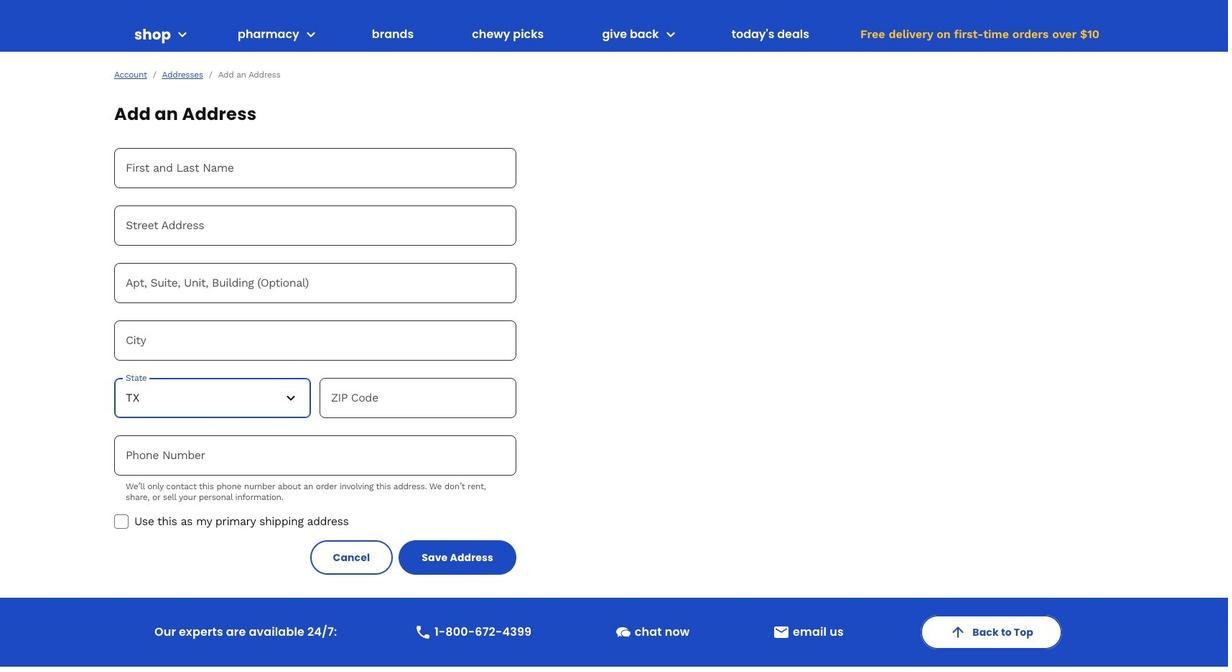 Task type: locate. For each thing, give the bounding box(es) containing it.
None text field
[[114, 148, 517, 188], [114, 206, 517, 246], [114, 320, 517, 361], [114, 148, 517, 188], [114, 206, 517, 246], [114, 320, 517, 361]]

None text field
[[114, 263, 517, 303], [320, 378, 517, 418], [114, 263, 517, 303], [320, 378, 517, 418]]

pharmacy menu image
[[302, 26, 320, 43]]

give back menu image
[[662, 26, 680, 43]]

None telephone field
[[114, 435, 517, 476]]

site banner
[[0, 0, 1229, 52]]



Task type: describe. For each thing, give the bounding box(es) containing it.
chewy support image
[[615, 624, 632, 641]]

menu image
[[174, 26, 191, 43]]



Task type: vqa. For each thing, say whether or not it's contained in the screenshot.
the right CHEWY SUPPORT icon
no



